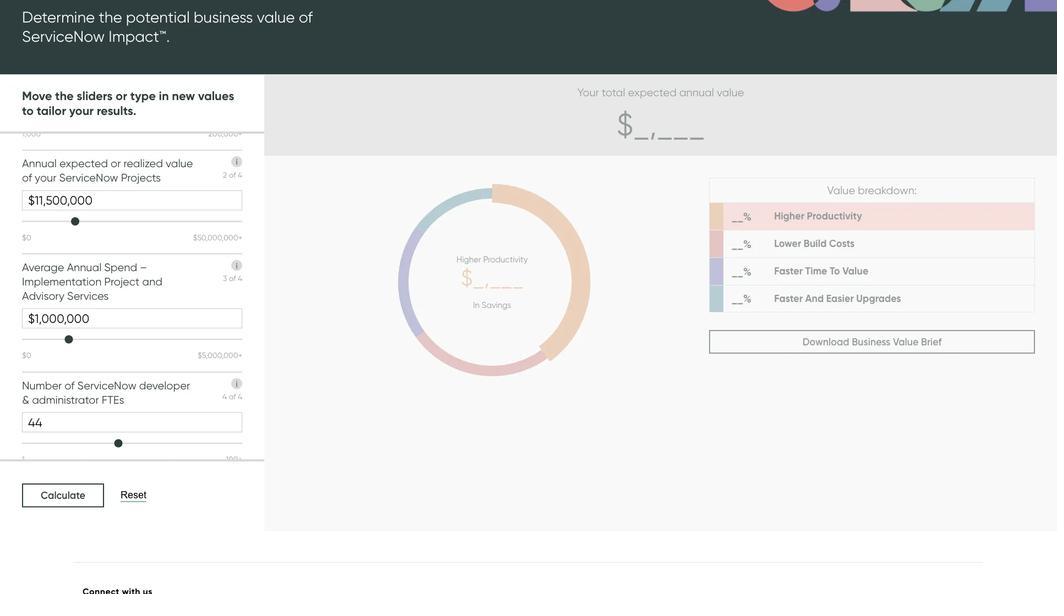 Task type: vqa. For each thing, say whether or not it's contained in the screenshot.
Annual expected or realized value of your ServiceNow Projects's 4
yes



Task type: describe. For each thing, give the bounding box(es) containing it.
&
[[22, 393, 29, 407]]

implementation
[[22, 275, 102, 288]]

4 for average annual spend – implementation project and advisory services
[[238, 274, 242, 283]]

impact™.
[[109, 27, 170, 46]]

in
[[159, 88, 169, 104]]

advisory
[[22, 289, 64, 303]]

i 3 of 4
[[223, 261, 242, 283]]

i for average annual spend – implementation project and advisory services
[[236, 261, 238, 270]]

new
[[172, 88, 195, 104]]

values
[[198, 88, 234, 104]]

2
[[223, 170, 227, 179]]

administrator
[[32, 393, 99, 407]]

ftes
[[102, 393, 124, 407]]

$50,000,000+
[[193, 233, 242, 242]]

of inside i 4 of 4
[[229, 392, 236, 402]]

annual expected or realized value of your servicenow projects
[[22, 157, 193, 184]]

–
[[140, 261, 147, 274]]

1
[[22, 455, 25, 464]]

or inside 'annual expected or realized value of your servicenow projects'
[[111, 157, 121, 170]]

annual inside average annual spend – implementation project and advisory services
[[67, 261, 102, 274]]

i 4 of 4
[[223, 379, 242, 402]]

realized
[[124, 157, 163, 170]]

$0 for average annual spend – implementation project and advisory services
[[22, 351, 31, 361]]

$0 for annual expected or realized value of your servicenow projects
[[22, 233, 31, 242]]

to
[[22, 104, 34, 119]]

results.
[[97, 104, 136, 119]]

determine the potential business value of servicenow impact™.
[[22, 8, 313, 46]]

200,000+
[[209, 129, 242, 138]]

100+
[[226, 455, 242, 464]]

3
[[223, 274, 227, 283]]

value for business
[[257, 8, 295, 27]]

the for potential
[[99, 8, 122, 27]]

your inside 'annual expected or realized value of your servicenow projects'
[[35, 171, 56, 184]]

i for annual expected or realized value of your servicenow projects
[[236, 157, 238, 166]]

the for sliders
[[55, 88, 74, 104]]

move the sliders or type in new values to tailor your results.
[[22, 88, 234, 119]]

servicenow inside determine the potential business value of servicenow impact™.
[[22, 27, 105, 46]]

or inside move the sliders or type in new values to tailor your results.
[[116, 88, 127, 104]]



Task type: locate. For each thing, give the bounding box(es) containing it.
annual inside 'annual expected or realized value of your servicenow projects'
[[22, 157, 57, 170]]

0 horizontal spatial annual
[[22, 157, 57, 170]]

0 vertical spatial your
[[69, 104, 94, 119]]

0 vertical spatial or
[[116, 88, 127, 104]]

1 i from the top
[[236, 157, 238, 166]]

None text field
[[22, 190, 242, 211], [22, 309, 242, 329], [22, 413, 242, 433], [22, 190, 242, 211], [22, 309, 242, 329], [22, 413, 242, 433]]

value right realized
[[166, 157, 193, 170]]

value inside 'annual expected or realized value of your servicenow projects'
[[166, 157, 193, 170]]

2 vertical spatial servicenow
[[77, 379, 136, 392]]

servicenow
[[22, 27, 105, 46], [59, 171, 118, 184], [77, 379, 136, 392]]

1 vertical spatial value
[[166, 157, 193, 170]]

1 $0 from the top
[[22, 233, 31, 242]]

move
[[22, 88, 52, 104]]

1,000
[[22, 129, 41, 138]]

4 inside i 2 of 4
[[238, 170, 242, 179]]

1 vertical spatial annual
[[67, 261, 102, 274]]

average
[[22, 261, 64, 274]]

potential
[[126, 8, 190, 27]]

annual down 1,000 at left top
[[22, 157, 57, 170]]

the right "move"
[[55, 88, 74, 104]]

$5,000,000+
[[198, 351, 242, 361]]

None range field
[[22, 216, 242, 227], [22, 334, 242, 345], [22, 438, 242, 449], [22, 216, 242, 227], [22, 334, 242, 345], [22, 438, 242, 449]]

1 vertical spatial the
[[55, 88, 74, 104]]

i 2 of 4
[[223, 157, 242, 179]]

1 horizontal spatial the
[[99, 8, 122, 27]]

of inside i 2 of 4
[[229, 170, 236, 179]]

0 horizontal spatial the
[[55, 88, 74, 104]]

i for number of servicenow developer & administrator ftes
[[236, 379, 238, 389]]

0 vertical spatial $0
[[22, 233, 31, 242]]

value for realized
[[166, 157, 193, 170]]

i inside i 2 of 4
[[236, 157, 238, 166]]

your inside move the sliders or type in new values to tailor your results.
[[69, 104, 94, 119]]

0 horizontal spatial value
[[166, 157, 193, 170]]

number of servicenow developer & administrator ftes
[[22, 379, 190, 407]]

developer
[[139, 379, 190, 392]]

i down $50,000,000+
[[236, 261, 238, 270]]

4 for number of servicenow developer & administrator ftes
[[238, 392, 242, 402]]

0 vertical spatial value
[[257, 8, 295, 27]]

0 horizontal spatial your
[[35, 171, 56, 184]]

or
[[116, 88, 127, 104], [111, 157, 121, 170]]

annual
[[22, 157, 57, 170], [67, 261, 102, 274]]

expected
[[59, 157, 108, 170]]

0 vertical spatial servicenow
[[22, 27, 105, 46]]

i down $5,000,000+ on the left bottom
[[236, 379, 238, 389]]

services
[[67, 289, 109, 303]]

3 i from the top
[[236, 379, 238, 389]]

1 vertical spatial servicenow
[[59, 171, 118, 184]]

value
[[257, 8, 295, 27], [166, 157, 193, 170]]

the inside determine the potential business value of servicenow impact™.
[[99, 8, 122, 27]]

servicenow inside number of servicenow developer & administrator ftes
[[77, 379, 136, 392]]

4 inside i 3 of 4
[[238, 274, 242, 283]]

value inside determine the potential business value of servicenow impact™.
[[257, 8, 295, 27]]

value right business
[[257, 8, 295, 27]]

1 horizontal spatial value
[[257, 8, 295, 27]]

of inside determine the potential business value of servicenow impact™.
[[299, 8, 313, 27]]

1 vertical spatial $0
[[22, 351, 31, 361]]

1 horizontal spatial your
[[69, 104, 94, 119]]

i inside i 4 of 4
[[236, 379, 238, 389]]

spend
[[104, 261, 137, 274]]

your right the "tailor"
[[69, 104, 94, 119]]

0 vertical spatial annual
[[22, 157, 57, 170]]

i
[[236, 157, 238, 166], [236, 261, 238, 270], [236, 379, 238, 389]]

4 for annual expected or realized value of your servicenow projects
[[238, 170, 242, 179]]

type
[[130, 88, 156, 104]]

your down 1,000 at left top
[[35, 171, 56, 184]]

1 vertical spatial or
[[111, 157, 121, 170]]

$0 up average at the left of the page
[[22, 233, 31, 242]]

business
[[194, 8, 253, 27]]

the left potential
[[99, 8, 122, 27]]

None button
[[121, 490, 147, 503]]

project
[[104, 275, 139, 288]]

your
[[69, 104, 94, 119], [35, 171, 56, 184]]

projects
[[121, 171, 161, 184]]

4
[[238, 170, 242, 179], [238, 274, 242, 283], [223, 392, 227, 402], [238, 392, 242, 402]]

1 vertical spatial your
[[35, 171, 56, 184]]

1 vertical spatial i
[[236, 261, 238, 270]]

i inside i 3 of 4
[[236, 261, 238, 270]]

determine
[[22, 8, 95, 27]]

tailor
[[37, 104, 66, 119]]

0 vertical spatial the
[[99, 8, 122, 27]]

$0 up number
[[22, 351, 31, 361]]

2 vertical spatial i
[[236, 379, 238, 389]]

number
[[22, 379, 62, 392]]

None submit
[[22, 484, 104, 508]]

1 horizontal spatial annual
[[67, 261, 102, 274]]

or left type
[[116, 88, 127, 104]]

i down the 200,000+ in the top left of the page
[[236, 157, 238, 166]]

2 i from the top
[[236, 261, 238, 270]]

and
[[142, 275, 162, 288]]

of
[[299, 8, 313, 27], [229, 170, 236, 179], [22, 171, 32, 184], [229, 274, 236, 283], [65, 379, 75, 392], [229, 392, 236, 402]]

of inside i 3 of 4
[[229, 274, 236, 283]]

0 vertical spatial i
[[236, 157, 238, 166]]

of inside 'annual expected or realized value of your servicenow projects'
[[22, 171, 32, 184]]

the
[[99, 8, 122, 27], [55, 88, 74, 104]]

2 $0 from the top
[[22, 351, 31, 361]]

annual up "implementation"
[[67, 261, 102, 274]]

servicenow inside 'annual expected or realized value of your servicenow projects'
[[59, 171, 118, 184]]

average annual spend – implementation project and advisory services
[[22, 261, 162, 303]]

the inside move the sliders or type in new values to tailor your results.
[[55, 88, 74, 104]]

sliders
[[77, 88, 113, 104]]

$0
[[22, 233, 31, 242], [22, 351, 31, 361]]

or left realized
[[111, 157, 121, 170]]

of inside number of servicenow developer & administrator ftes
[[65, 379, 75, 392]]



